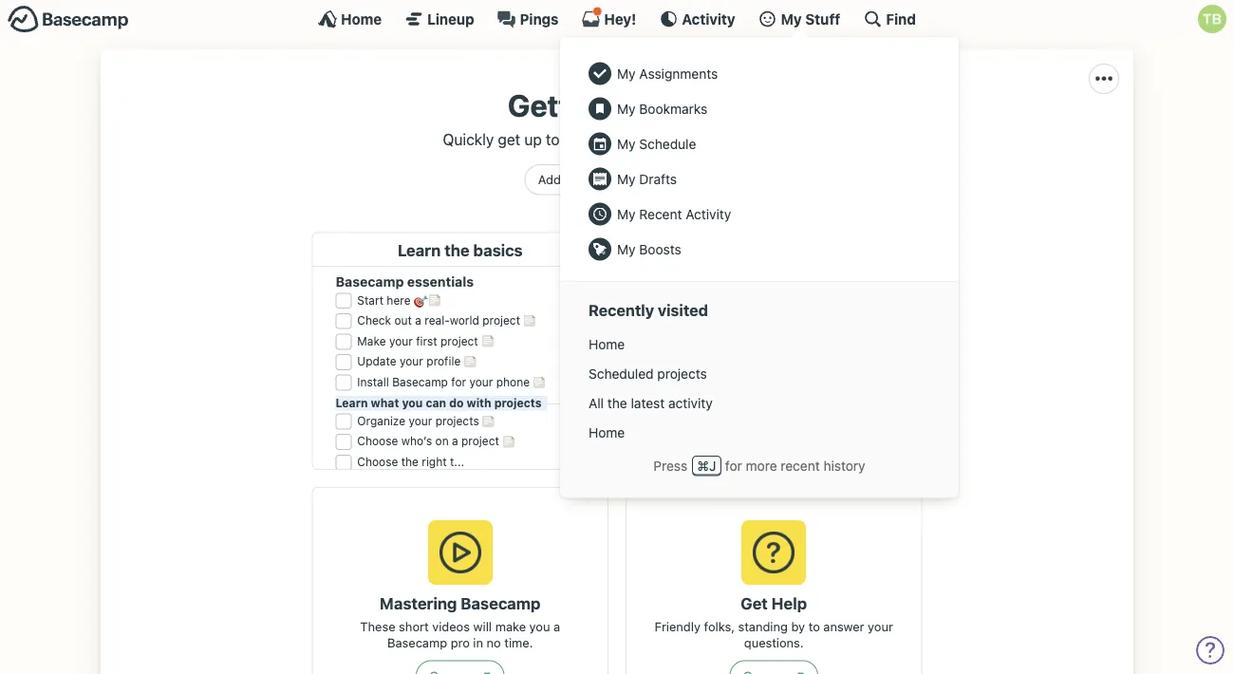 Task type: locate. For each thing, give the bounding box(es) containing it.
all the latest activity link
[[579, 388, 940, 418]]

my schedule
[[617, 136, 696, 151]]

my up getting started quickly get up to speed with everything basecamp
[[617, 66, 636, 81]]

recently
[[589, 301, 654, 320]]

home link up all the latest activity link
[[579, 330, 940, 359]]

my boosts link
[[579, 232, 940, 267]]

my recent activity link
[[579, 197, 940, 232]]

my for my boosts
[[617, 241, 636, 257]]

my
[[781, 10, 802, 27], [617, 66, 636, 81], [617, 101, 636, 116], [617, 136, 636, 151], [617, 171, 636, 187], [617, 206, 636, 222], [617, 241, 636, 257]]

1 vertical spatial home link
[[579, 330, 940, 359]]

home up scheduled
[[589, 336, 625, 352]]

my for my assignments
[[617, 66, 636, 81]]

1 vertical spatial activity
[[686, 206, 731, 222]]

my left drafts
[[617, 171, 636, 187]]

home left lineup link
[[341, 10, 382, 27]]

get
[[498, 130, 520, 148]]

2 vertical spatial home link
[[579, 418, 940, 447]]

activity
[[668, 395, 713, 411]]

my drafts link
[[579, 161, 940, 197]]

quickly
[[443, 130, 494, 148]]

basecamp
[[719, 130, 791, 148]]

0 vertical spatial home link
[[318, 9, 382, 28]]

tim burton image
[[1198, 5, 1227, 33]]

activity up assignments
[[682, 10, 735, 27]]

home link
[[318, 9, 382, 28], [579, 330, 940, 359], [579, 418, 940, 447]]

0 vertical spatial home
[[341, 10, 382, 27]]

my assignments
[[617, 66, 718, 81]]

home link up the more
[[579, 418, 940, 447]]

home
[[341, 10, 382, 27], [589, 336, 625, 352], [589, 424, 625, 440]]

all
[[589, 395, 604, 411]]

my left stuff
[[781, 10, 802, 27]]

my for my bookmarks
[[617, 101, 636, 116]]

activity down tim burton image
[[686, 206, 731, 222]]

lineup link
[[405, 9, 474, 28]]

home link for scheduled projects link
[[579, 330, 940, 359]]

add some people link
[[525, 164, 651, 195]]

my schedule link
[[579, 126, 940, 161]]

recently visited pages element
[[579, 330, 940, 447]]

my boosts
[[617, 241, 681, 257]]

my up people
[[617, 136, 636, 151]]

my up with
[[617, 101, 636, 116]]

home link left lineup link
[[318, 9, 382, 28]]

1 vertical spatial home
[[589, 336, 625, 352]]

with
[[610, 130, 639, 148]]

schedule
[[639, 136, 696, 151]]

my stuff element
[[579, 56, 940, 267]]

latest
[[631, 395, 665, 411]]

all the latest activity
[[589, 395, 713, 411]]

pings button
[[497, 9, 559, 28]]

pings
[[520, 10, 559, 27]]

my left boosts
[[617, 241, 636, 257]]

my recent activity
[[617, 206, 731, 222]]

my inside 'link'
[[617, 241, 636, 257]]

everything
[[643, 130, 715, 148]]

activity
[[682, 10, 735, 27], [686, 206, 731, 222]]

to
[[546, 130, 560, 148]]

my left recent
[[617, 206, 636, 222]]

for
[[725, 457, 742, 473]]

my for my drafts
[[617, 171, 636, 187]]

started
[[620, 87, 726, 123]]

drafts
[[639, 171, 677, 187]]

hey!
[[604, 10, 636, 27]]

switch accounts image
[[8, 5, 129, 34]]

main element
[[0, 0, 1234, 498]]

my inside popup button
[[781, 10, 802, 27]]

home down 'all'
[[589, 424, 625, 440]]



Task type: vqa. For each thing, say whether or not it's contained in the screenshot.
09 Oct
no



Task type: describe. For each thing, give the bounding box(es) containing it.
recent
[[781, 457, 820, 473]]

my for my schedule
[[617, 136, 636, 151]]

hey! button
[[581, 7, 636, 28]]

speed
[[564, 130, 606, 148]]

visited
[[658, 301, 708, 320]]

my stuff
[[781, 10, 841, 27]]

2 vertical spatial home
[[589, 424, 625, 440]]

j
[[709, 457, 716, 473]]

stuff
[[805, 10, 841, 27]]

projects
[[657, 366, 707, 381]]

my for my stuff
[[781, 10, 802, 27]]

scheduled projects link
[[579, 359, 940, 388]]

boosts
[[639, 241, 681, 257]]

recent
[[639, 206, 682, 222]]

activity link
[[659, 9, 735, 28]]

scheduled
[[589, 366, 654, 381]]

lineup
[[427, 10, 474, 27]]

my stuff button
[[758, 9, 841, 28]]

scheduled projects
[[589, 366, 707, 381]]

getting started quickly get up to speed with everything basecamp
[[443, 87, 791, 148]]

my bookmarks
[[617, 101, 707, 116]]

add some people
[[538, 172, 638, 187]]

my assignments link
[[579, 56, 940, 91]]

find button
[[863, 9, 916, 28]]

tim burton image
[[660, 165, 690, 195]]

assignments
[[639, 66, 718, 81]]

my bookmarks link
[[579, 91, 940, 126]]

recently visited
[[589, 301, 708, 320]]

⌘ j for more recent history
[[697, 457, 865, 473]]

activity inside my stuff element
[[686, 206, 731, 222]]

history
[[824, 457, 865, 473]]

getting
[[508, 87, 614, 123]]

people
[[599, 172, 638, 187]]

my drafts
[[617, 171, 677, 187]]

0 vertical spatial activity
[[682, 10, 735, 27]]

more
[[746, 457, 777, 473]]

add
[[538, 172, 561, 187]]

press
[[653, 457, 687, 473]]

home link for lineup link
[[318, 9, 382, 28]]

⌘
[[697, 457, 709, 473]]

bookmarks
[[639, 101, 707, 116]]

up
[[524, 130, 542, 148]]

some
[[564, 172, 596, 187]]

the
[[607, 395, 627, 411]]

my for my recent activity
[[617, 206, 636, 222]]

find
[[886, 10, 916, 27]]



